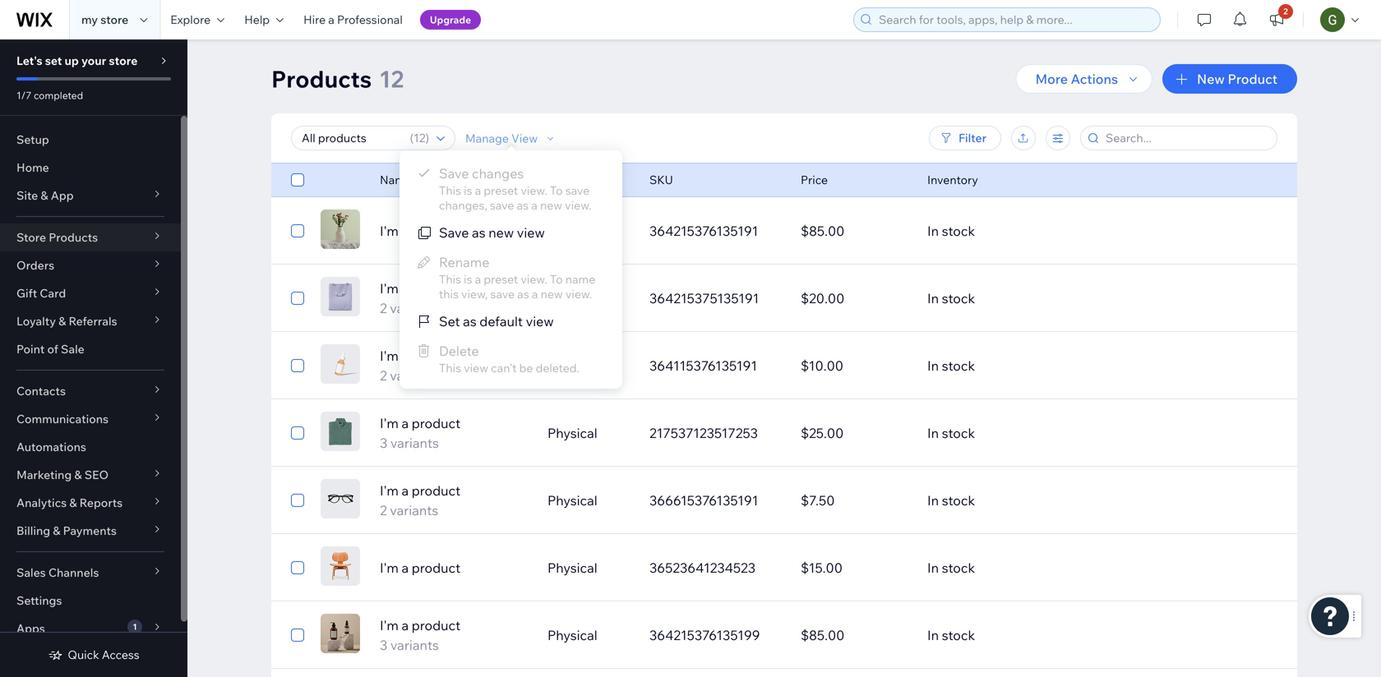 Task type: describe. For each thing, give the bounding box(es) containing it.
set as default view button
[[400, 307, 623, 336]]

i'm for 364215376135199
[[380, 618, 399, 634]]

orders
[[16, 258, 54, 273]]

apps
[[16, 622, 45, 636]]

in for 364215376135199
[[928, 628, 939, 644]]

view. down type
[[565, 198, 592, 213]]

$85.00 link for 364215376135199
[[791, 616, 918, 655]]

1/7 completed
[[16, 89, 83, 102]]

view. left name
[[521, 272, 548, 287]]

view,
[[461, 287, 488, 301]]

$85.00 for 364215376135199
[[801, 628, 845, 644]]

as right set in the top left of the page
[[463, 313, 477, 330]]

in stock for 217537123517253
[[928, 425, 976, 442]]

i'm a product link for 364215376135191
[[370, 221, 538, 241]]

store
[[16, 230, 46, 245]]

loyalty
[[16, 314, 56, 329]]

new for save changes
[[540, 198, 563, 213]]

product for 364215375135191
[[412, 280, 461, 297]]

366615376135191
[[650, 493, 759, 509]]

marketing & seo
[[16, 468, 109, 482]]

actions
[[1071, 71, 1119, 87]]

automations
[[16, 440, 86, 454]]

this inside save changes this is a preset view. to save changes, save as a new view.
[[439, 183, 461, 198]]

this for rename
[[439, 272, 461, 287]]

sidebar element
[[0, 39, 188, 678]]

loyalty & referrals button
[[0, 308, 181, 336]]

6 product from the top
[[412, 560, 461, 577]]

variants for 364115376135191
[[390, 368, 439, 384]]

i'm a product for 364215376135191
[[380, 223, 461, 239]]

in stock for 36523641234523
[[928, 560, 976, 577]]

new inside save as new view button
[[489, 225, 514, 241]]

billing & payments
[[16, 524, 117, 538]]

$7.50 link
[[791, 481, 918, 521]]

filter
[[959, 131, 987, 145]]

& for marketing
[[74, 468, 82, 482]]

i'm for 366615376135191
[[380, 483, 399, 499]]

sale
[[61, 342, 85, 357]]

marketing
[[16, 468, 72, 482]]

36523641234523
[[650, 560, 756, 577]]

analytics & reports button
[[0, 489, 181, 517]]

analytics
[[16, 496, 67, 510]]

payments
[[63, 524, 117, 538]]

$10.00
[[801, 358, 844, 374]]

save as new view button
[[400, 218, 623, 248]]

1 i'm from the top
[[380, 223, 399, 239]]

view for save as new view
[[517, 225, 545, 241]]

2 for 364215375135191
[[380, 300, 387, 317]]

up
[[65, 53, 79, 68]]

more actions
[[1036, 71, 1119, 87]]

in for 36523641234523
[[928, 560, 939, 577]]

sales
[[16, 566, 46, 580]]

save as new view
[[439, 225, 545, 241]]

in stock link for 364215376135191
[[918, 211, 1229, 251]]

manage view
[[466, 131, 538, 145]]

save changes this is a preset view. to save changes, save as a new view.
[[439, 165, 592, 213]]

product for 217537123517253
[[412, 415, 461, 432]]

366615376135191 link
[[640, 481, 791, 521]]

products inside popup button
[[49, 230, 98, 245]]

orders button
[[0, 252, 181, 280]]

analytics & reports
[[16, 496, 123, 510]]

save for rename
[[491, 287, 515, 301]]

364215375135191
[[650, 290, 759, 307]]

price
[[801, 173, 828, 187]]

view inside delete this view can't be deleted.
[[464, 361, 489, 375]]

manage view button
[[466, 131, 558, 146]]

upgrade button
[[420, 10, 481, 30]]

physical link for 36523641234523
[[538, 549, 640, 588]]

physical for 36523641234523
[[548, 560, 598, 577]]

stock for 364215375135191
[[942, 290, 976, 307]]

6 i'm from the top
[[380, 560, 399, 577]]

menu containing save changes
[[400, 159, 623, 381]]

1 product from the top
[[412, 223, 461, 239]]

i'm a product for 36523641234523
[[380, 560, 461, 577]]

& for loyalty
[[59, 314, 66, 329]]

1/7
[[16, 89, 31, 102]]

Unsaved view field
[[297, 127, 405, 150]]

contacts button
[[0, 378, 181, 405]]

2 for 366615376135191
[[380, 503, 387, 519]]

automations link
[[0, 433, 181, 461]]

channels
[[48, 566, 99, 580]]

Search for tools, apps, help & more... field
[[874, 8, 1156, 31]]

364215376135199
[[650, 628, 760, 644]]

stock for 366615376135191
[[942, 493, 976, 509]]

stock for 364115376135191
[[942, 358, 976, 374]]

product for 364115376135191
[[412, 348, 461, 364]]

quick
[[68, 648, 99, 662]]

hire
[[304, 12, 326, 27]]

new for rename
[[541, 287, 563, 301]]

is inside the rename this is a preset view. to name this view, save as a new view.
[[464, 272, 472, 287]]

save for save changes this is a preset view. to save changes, save as a new view.
[[439, 165, 469, 182]]

seo
[[84, 468, 109, 482]]

default
[[480, 313, 523, 330]]

home link
[[0, 154, 181, 182]]

settings
[[16, 594, 62, 608]]

12 for ( 12 )
[[414, 131, 426, 145]]

app
[[51, 188, 74, 203]]

home
[[16, 160, 49, 175]]

view for set as default view
[[526, 313, 554, 330]]

364215376135191 link
[[640, 211, 791, 251]]

product for 364215376135199
[[412, 618, 461, 634]]

in stock link for 364215376135199
[[918, 616, 1229, 655]]

stock for 364215376135191
[[942, 223, 976, 239]]

let's set up your store
[[16, 53, 138, 68]]

in stock for 364215376135191
[[928, 223, 976, 239]]

physical for 364215376135199
[[548, 628, 598, 644]]

2 inside button
[[1284, 6, 1289, 16]]

quick access
[[68, 648, 140, 662]]

manage
[[466, 131, 509, 145]]

& for site
[[41, 188, 48, 203]]

store inside sidebar element
[[109, 53, 138, 68]]

set as default view
[[439, 313, 554, 330]]

site & app
[[16, 188, 74, 203]]

new product
[[1198, 71, 1278, 87]]

set
[[45, 53, 62, 68]]

)
[[426, 131, 429, 145]]

billing & payments button
[[0, 517, 181, 545]]

stock for 364215376135199
[[942, 628, 976, 644]]

point of sale
[[16, 342, 85, 357]]

to inside save changes this is a preset view. to save changes, save as a new view.
[[550, 183, 563, 198]]

setup
[[16, 132, 49, 147]]

$20.00
[[801, 290, 845, 307]]

inventory
[[928, 173, 979, 187]]

delete
[[439, 343, 479, 359]]

in for 364215376135191
[[928, 223, 939, 239]]

products 12
[[271, 65, 404, 93]]

in for 217537123517253
[[928, 425, 939, 442]]

new
[[1198, 71, 1225, 87]]

$7.50
[[801, 493, 835, 509]]

quick access button
[[48, 648, 140, 663]]

in stock for 364115376135191
[[928, 358, 976, 374]]

in stock link for 364215375135191
[[918, 279, 1229, 318]]

36523641234523 link
[[640, 549, 791, 588]]

deleted.
[[536, 361, 580, 375]]

stock for 217537123517253
[[942, 425, 976, 442]]

i'm a product 2 variants for 364215375135191
[[380, 280, 461, 317]]

completed
[[34, 89, 83, 102]]



Task type: vqa. For each thing, say whether or not it's contained in the screenshot.
IN STOCK LINK associated with 364215376135199
yes



Task type: locate. For each thing, give the bounding box(es) containing it.
more actions button
[[1016, 64, 1153, 94]]

3 stock from the top
[[942, 358, 976, 374]]

5 physical from the top
[[548, 560, 598, 577]]

variants for 364215376135199
[[391, 637, 439, 654]]

i'm a product 3 variants for 217537123517253
[[380, 415, 461, 452]]

in stock
[[928, 223, 976, 239], [928, 290, 976, 307], [928, 358, 976, 374], [928, 425, 976, 442], [928, 493, 976, 509], [928, 560, 976, 577], [928, 628, 976, 644]]

0 vertical spatial 3
[[380, 435, 388, 452]]

in stock link for 36523641234523
[[918, 549, 1229, 588]]

sku
[[650, 173, 673, 187]]

0 horizontal spatial 12
[[379, 65, 404, 93]]

& right loyalty
[[59, 314, 66, 329]]

sales channels button
[[0, 559, 181, 587]]

2 i'm a product link from the top
[[370, 558, 538, 578]]

1 vertical spatial new
[[489, 225, 514, 241]]

1 vertical spatial 12
[[414, 131, 426, 145]]

reports
[[80, 496, 123, 510]]

1 $85.00 link from the top
[[791, 211, 918, 251]]

217537123517253 link
[[640, 414, 791, 453]]

variants for 366615376135191
[[390, 503, 439, 519]]

2 physical from the top
[[548, 358, 598, 374]]

i'm a product 3 variants for 364215376135199
[[380, 618, 461, 654]]

referrals
[[69, 314, 117, 329]]

& left seo
[[74, 468, 82, 482]]

&
[[41, 188, 48, 203], [59, 314, 66, 329], [74, 468, 82, 482], [69, 496, 77, 510], [53, 524, 60, 538]]

is inside save changes this is a preset view. to save changes, save as a new view.
[[464, 183, 472, 198]]

to inside the rename this is a preset view. to name this view, save as a new view.
[[550, 272, 563, 287]]

preset down the changes
[[484, 183, 518, 198]]

4 in stock from the top
[[928, 425, 976, 442]]

product
[[1228, 71, 1278, 87]]

store right 'my'
[[101, 12, 129, 27]]

save for save changes
[[490, 198, 514, 213]]

products up orders "dropdown button"
[[49, 230, 98, 245]]

4 physical link from the top
[[538, 481, 640, 521]]

1 vertical spatial this
[[439, 272, 461, 287]]

physical for 217537123517253
[[548, 425, 598, 442]]

set
[[439, 313, 460, 330]]

physical link for 364115376135191
[[538, 346, 640, 386]]

physical for 364215375135191
[[548, 290, 598, 307]]

4 i'm from the top
[[380, 415, 399, 432]]

3 in from the top
[[928, 358, 939, 374]]

explore
[[170, 12, 211, 27]]

1
[[133, 622, 137, 632]]

1 i'm a product 3 variants from the top
[[380, 415, 461, 452]]

view down delete
[[464, 361, 489, 375]]

stock
[[942, 223, 976, 239], [942, 290, 976, 307], [942, 358, 976, 374], [942, 425, 976, 442], [942, 493, 976, 509], [942, 560, 976, 577], [942, 628, 976, 644]]

menu
[[400, 159, 623, 381]]

physical for 364115376135191
[[548, 358, 598, 374]]

1 save from the top
[[439, 165, 469, 182]]

products down the hire
[[271, 65, 372, 93]]

0 vertical spatial i'm a product link
[[370, 221, 538, 241]]

2 vertical spatial save
[[491, 287, 515, 301]]

2 this from the top
[[439, 272, 461, 287]]

4 product from the top
[[412, 415, 461, 432]]

store products
[[16, 230, 98, 245]]

this
[[439, 287, 459, 301]]

my
[[81, 12, 98, 27]]

new inside the rename this is a preset view. to name this view, save as a new view.
[[541, 287, 563, 301]]

None checkbox
[[291, 221, 304, 241], [291, 491, 304, 511], [291, 558, 304, 578], [291, 221, 304, 241], [291, 491, 304, 511], [291, 558, 304, 578]]

in for 364215375135191
[[928, 290, 939, 307]]

view down save changes this is a preset view. to save changes, save as a new view.
[[517, 225, 545, 241]]

save down changes, on the top left of page
[[439, 225, 469, 241]]

preset up view,
[[484, 272, 518, 287]]

1 vertical spatial store
[[109, 53, 138, 68]]

this up changes, on the top left of page
[[439, 183, 461, 198]]

1 horizontal spatial products
[[271, 65, 372, 93]]

0 horizontal spatial products
[[49, 230, 98, 245]]

help
[[244, 12, 270, 27]]

gift card button
[[0, 280, 181, 308]]

delete this view can't be deleted.
[[439, 343, 580, 375]]

$10.00 link
[[791, 346, 918, 386]]

new down type
[[540, 198, 563, 213]]

physical link for 217537123517253
[[538, 414, 640, 453]]

0 vertical spatial i'm a product 3 variants
[[380, 415, 461, 452]]

is up view,
[[464, 272, 472, 287]]

i'm a product 2 variants for 366615376135191
[[380, 483, 461, 519]]

6 in stock link from the top
[[918, 549, 1229, 588]]

your
[[81, 53, 106, 68]]

sales channels
[[16, 566, 99, 580]]

marketing & seo button
[[0, 461, 181, 489]]

5 stock from the top
[[942, 493, 976, 509]]

1 3 from the top
[[380, 435, 388, 452]]

3 variants from the top
[[391, 435, 439, 452]]

2 vertical spatial this
[[439, 361, 461, 375]]

to
[[550, 183, 563, 198], [550, 272, 563, 287]]

3 physical link from the top
[[538, 414, 640, 453]]

$85.00 down the price
[[801, 223, 845, 239]]

to up save as new view button
[[550, 183, 563, 198]]

2 in stock from the top
[[928, 290, 976, 307]]

2
[[1284, 6, 1289, 16], [380, 300, 387, 317], [380, 368, 387, 384], [380, 503, 387, 519]]

loyalty & referrals
[[16, 314, 117, 329]]

1 vertical spatial save
[[490, 198, 514, 213]]

2 $85.00 link from the top
[[791, 616, 918, 655]]

save inside the rename this is a preset view. to name this view, save as a new view.
[[491, 287, 515, 301]]

1 vertical spatial i'm a product link
[[370, 558, 538, 578]]

access
[[102, 648, 140, 662]]

physical link for 364215376135199
[[538, 616, 640, 655]]

1 vertical spatial $85.00
[[801, 628, 845, 644]]

2 to from the top
[[550, 272, 563, 287]]

2 physical link from the top
[[538, 346, 640, 386]]

0 vertical spatial save
[[566, 183, 590, 198]]

i'm for 364115376135191
[[380, 348, 399, 364]]

1 vertical spatial save
[[439, 225, 469, 241]]

6 physical from the top
[[548, 628, 598, 644]]

3 for 217537123517253
[[380, 435, 388, 452]]

$85.00 for 364215376135191
[[801, 223, 845, 239]]

2 i'm from the top
[[380, 280, 399, 297]]

1 vertical spatial to
[[550, 272, 563, 287]]

3 for 364215376135199
[[380, 637, 388, 654]]

upgrade
[[430, 14, 471, 26]]

as
[[517, 198, 529, 213], [472, 225, 486, 241], [518, 287, 529, 301], [463, 313, 477, 330]]

product for 366615376135191
[[412, 483, 461, 499]]

0 vertical spatial view
[[517, 225, 545, 241]]

$85.00 link for 364215376135191
[[791, 211, 918, 251]]

name
[[566, 272, 596, 287]]

2 vertical spatial i'm a product 2 variants
[[380, 483, 461, 519]]

gift
[[16, 286, 37, 301]]

Search... field
[[1101, 127, 1272, 150]]

new inside save changes this is a preset view. to save changes, save as a new view.
[[540, 198, 563, 213]]

3 i'm a product 2 variants from the top
[[380, 483, 461, 519]]

professional
[[337, 12, 403, 27]]

0 vertical spatial i'm a product
[[380, 223, 461, 239]]

217537123517253
[[650, 425, 758, 442]]

5 product from the top
[[412, 483, 461, 499]]

changes,
[[439, 198, 487, 213]]

$85.00 link down the price
[[791, 211, 918, 251]]

store products button
[[0, 224, 181, 252]]

site & app button
[[0, 182, 181, 210]]

view
[[512, 131, 538, 145]]

is
[[464, 183, 472, 198], [464, 272, 472, 287]]

save
[[566, 183, 590, 198], [490, 198, 514, 213], [491, 287, 515, 301]]

0 vertical spatial is
[[464, 183, 472, 198]]

new up set as default view button
[[541, 287, 563, 301]]

5 physical link from the top
[[538, 549, 640, 588]]

1 is from the top
[[464, 183, 472, 198]]

364215375135191 link
[[640, 279, 791, 318]]

1 $85.00 from the top
[[801, 223, 845, 239]]

2 vertical spatial view
[[464, 361, 489, 375]]

2 3 from the top
[[380, 637, 388, 654]]

0 vertical spatial 12
[[379, 65, 404, 93]]

12 down "professional"
[[379, 65, 404, 93]]

0 vertical spatial preset
[[484, 183, 518, 198]]

364215376135191
[[650, 223, 759, 239]]

i'm a product 2 variants for 364115376135191
[[380, 348, 461, 384]]

in for 364115376135191
[[928, 358, 939, 374]]

2 is from the top
[[464, 272, 472, 287]]

5 in stock from the top
[[928, 493, 976, 509]]

new down save changes this is a preset view. to save changes, save as a new view.
[[489, 225, 514, 241]]

store right your
[[109, 53, 138, 68]]

rename
[[439, 254, 490, 271]]

i'm for 217537123517253
[[380, 415, 399, 432]]

in stock link
[[918, 211, 1229, 251], [918, 279, 1229, 318], [918, 346, 1229, 386], [918, 414, 1229, 453], [918, 481, 1229, 521], [918, 549, 1229, 588], [918, 616, 1229, 655]]

0 vertical spatial new
[[540, 198, 563, 213]]

5 in stock link from the top
[[918, 481, 1229, 521]]

help button
[[235, 0, 294, 39]]

in stock for 364215375135191
[[928, 290, 976, 307]]

in stock link for 217537123517253
[[918, 414, 1229, 453]]

& for billing
[[53, 524, 60, 538]]

1 vertical spatial products
[[49, 230, 98, 245]]

1 in stock link from the top
[[918, 211, 1229, 251]]

1 physical from the top
[[548, 290, 598, 307]]

0 vertical spatial products
[[271, 65, 372, 93]]

2 save from the top
[[439, 225, 469, 241]]

view. left type
[[521, 183, 548, 198]]

save inside save as new view button
[[439, 225, 469, 241]]

is up changes, on the top left of page
[[464, 183, 472, 198]]

as up set as default view button
[[518, 287, 529, 301]]

2 button
[[1259, 0, 1295, 39]]

$85.00 down $15.00
[[801, 628, 845, 644]]

7 stock from the top
[[942, 628, 976, 644]]

4 in from the top
[[928, 425, 939, 442]]

1 vertical spatial i'm a product
[[380, 560, 461, 577]]

i'm a product link
[[370, 221, 538, 241], [370, 558, 538, 578]]

7 i'm from the top
[[380, 618, 399, 634]]

$15.00
[[801, 560, 843, 577]]

i'm a product 3 variants
[[380, 415, 461, 452], [380, 618, 461, 654]]

view right default
[[526, 313, 554, 330]]

save inside save changes this is a preset view. to save changes, save as a new view.
[[439, 165, 469, 182]]

in stock link for 364115376135191
[[918, 346, 1229, 386]]

1 i'm a product link from the top
[[370, 221, 538, 241]]

2 product from the top
[[412, 280, 461, 297]]

6 physical link from the top
[[538, 616, 640, 655]]

2 stock from the top
[[942, 290, 976, 307]]

physical for 366615376135191
[[548, 493, 598, 509]]

0 vertical spatial this
[[439, 183, 461, 198]]

of
[[47, 342, 58, 357]]

1 physical link from the top
[[538, 279, 640, 318]]

2 preset from the top
[[484, 272, 518, 287]]

0 vertical spatial i'm a product 2 variants
[[380, 280, 461, 317]]

stock for 36523641234523
[[942, 560, 976, 577]]

5 i'm from the top
[[380, 483, 399, 499]]

this up this
[[439, 272, 461, 287]]

1 in from the top
[[928, 223, 939, 239]]

1 vertical spatial is
[[464, 272, 472, 287]]

4 in stock link from the top
[[918, 414, 1229, 453]]

billing
[[16, 524, 50, 538]]

4 physical from the top
[[548, 493, 598, 509]]

1 vertical spatial i'm a product 2 variants
[[380, 348, 461, 384]]

as inside the rename this is a preset view. to name this view, save as a new view.
[[518, 287, 529, 301]]

in stock for 366615376135191
[[928, 493, 976, 509]]

rename this is a preset view. to name this view, save as a new view.
[[439, 254, 596, 301]]

variants for 364215375135191
[[390, 300, 439, 317]]

settings link
[[0, 587, 181, 615]]

6 in from the top
[[928, 560, 939, 577]]

4 stock from the top
[[942, 425, 976, 442]]

i'm for 364215375135191
[[380, 280, 399, 297]]

product
[[412, 223, 461, 239], [412, 280, 461, 297], [412, 348, 461, 364], [412, 415, 461, 432], [412, 483, 461, 499], [412, 560, 461, 577], [412, 618, 461, 634]]

this for delete
[[439, 361, 461, 375]]

364115376135191 link
[[640, 346, 791, 386]]

3 this from the top
[[439, 361, 461, 375]]

7 product from the top
[[412, 618, 461, 634]]

1 to from the top
[[550, 183, 563, 198]]

$85.00 link down the $15.00 link
[[791, 616, 918, 655]]

store
[[101, 12, 129, 27], [109, 53, 138, 68]]

364215376135199 link
[[640, 616, 791, 655]]

0 vertical spatial store
[[101, 12, 129, 27]]

as down changes, on the top left of page
[[472, 225, 486, 241]]

1 vertical spatial $85.00 link
[[791, 616, 918, 655]]

save for save as new view
[[439, 225, 469, 241]]

this inside delete this view can't be deleted.
[[439, 361, 461, 375]]

2 i'm a product from the top
[[380, 560, 461, 577]]

& left reports
[[69, 496, 77, 510]]

7 in stock from the top
[[928, 628, 976, 644]]

preset inside save changes this is a preset view. to save changes, save as a new view.
[[484, 183, 518, 198]]

1 in stock from the top
[[928, 223, 976, 239]]

5 variants from the top
[[391, 637, 439, 654]]

save up changes, on the top left of page
[[439, 165, 469, 182]]

1 horizontal spatial 12
[[414, 131, 426, 145]]

3 i'm from the top
[[380, 348, 399, 364]]

point of sale link
[[0, 336, 181, 364]]

0 vertical spatial $85.00 link
[[791, 211, 918, 251]]

name
[[380, 173, 412, 187]]

2 vertical spatial new
[[541, 287, 563, 301]]

& right billing
[[53, 524, 60, 538]]

as inside save changes this is a preset view. to save changes, save as a new view.
[[517, 198, 529, 213]]

communications
[[16, 412, 109, 426]]

physical link for 366615376135191
[[538, 481, 640, 521]]

3 product from the top
[[412, 348, 461, 364]]

2 variants from the top
[[390, 368, 439, 384]]

1 vertical spatial i'm a product 3 variants
[[380, 618, 461, 654]]

view. down name
[[566, 287, 592, 301]]

new product button
[[1163, 64, 1298, 94]]

0 vertical spatial to
[[550, 183, 563, 198]]

& right site at left
[[41, 188, 48, 203]]

7 in from the top
[[928, 628, 939, 644]]

3 in stock from the top
[[928, 358, 976, 374]]

6 stock from the top
[[942, 560, 976, 577]]

(
[[410, 131, 414, 145]]

7 in stock link from the top
[[918, 616, 1229, 655]]

4 variants from the top
[[390, 503, 439, 519]]

1 i'm a product from the top
[[380, 223, 461, 239]]

1 this from the top
[[439, 183, 461, 198]]

contacts
[[16, 384, 66, 398]]

physical
[[548, 290, 598, 307], [548, 358, 598, 374], [548, 425, 598, 442], [548, 493, 598, 509], [548, 560, 598, 577], [548, 628, 598, 644]]

$85.00
[[801, 223, 845, 239], [801, 628, 845, 644]]

1 vertical spatial preset
[[484, 272, 518, 287]]

preset inside the rename this is a preset view. to name this view, save as a new view.
[[484, 272, 518, 287]]

0 vertical spatial $85.00
[[801, 223, 845, 239]]

2 i'm a product 2 variants from the top
[[380, 348, 461, 384]]

hire a professional link
[[294, 0, 413, 39]]

physical link for 364215375135191
[[538, 279, 640, 318]]

1 vertical spatial 3
[[380, 637, 388, 654]]

as up save as new view button
[[517, 198, 529, 213]]

to left name
[[550, 272, 563, 287]]

2 in stock link from the top
[[918, 279, 1229, 318]]

in for 366615376135191
[[928, 493, 939, 509]]

5 in from the top
[[928, 493, 939, 509]]

type
[[548, 173, 574, 187]]

1 preset from the top
[[484, 183, 518, 198]]

3 physical from the top
[[548, 425, 598, 442]]

3 in stock link from the top
[[918, 346, 1229, 386]]

i'm a product link for 36523641234523
[[370, 558, 538, 578]]

let's
[[16, 53, 42, 68]]

2 for 364115376135191
[[380, 368, 387, 384]]

can't
[[491, 361, 517, 375]]

6 in stock from the top
[[928, 560, 976, 577]]

changes
[[472, 165, 524, 182]]

this inside the rename this is a preset view. to name this view, save as a new view.
[[439, 272, 461, 287]]

variants for 217537123517253
[[391, 435, 439, 452]]

None checkbox
[[291, 170, 304, 190], [291, 289, 304, 308], [291, 356, 304, 376], [291, 424, 304, 443], [291, 626, 304, 646], [291, 170, 304, 190], [291, 289, 304, 308], [291, 356, 304, 376], [291, 424, 304, 443], [291, 626, 304, 646]]

gift card
[[16, 286, 66, 301]]

in stock link for 366615376135191
[[918, 481, 1229, 521]]

2 in from the top
[[928, 290, 939, 307]]

12 left manage
[[414, 131, 426, 145]]

1 vertical spatial view
[[526, 313, 554, 330]]

2 i'm a product 3 variants from the top
[[380, 618, 461, 654]]

12 for products 12
[[379, 65, 404, 93]]

in stock for 364215376135199
[[928, 628, 976, 644]]

$20.00 link
[[791, 279, 918, 318]]

a
[[328, 12, 335, 27], [475, 183, 481, 198], [531, 198, 538, 213], [402, 223, 409, 239], [475, 272, 481, 287], [402, 280, 409, 297], [532, 287, 538, 301], [402, 348, 409, 364], [402, 415, 409, 432], [402, 483, 409, 499], [402, 560, 409, 577], [402, 618, 409, 634]]

& for analytics
[[69, 496, 77, 510]]

0 vertical spatial save
[[439, 165, 469, 182]]

1 variants from the top
[[390, 300, 439, 317]]

1 i'm a product 2 variants from the top
[[380, 280, 461, 317]]

this down delete
[[439, 361, 461, 375]]

1 stock from the top
[[942, 223, 976, 239]]

2 $85.00 from the top
[[801, 628, 845, 644]]



